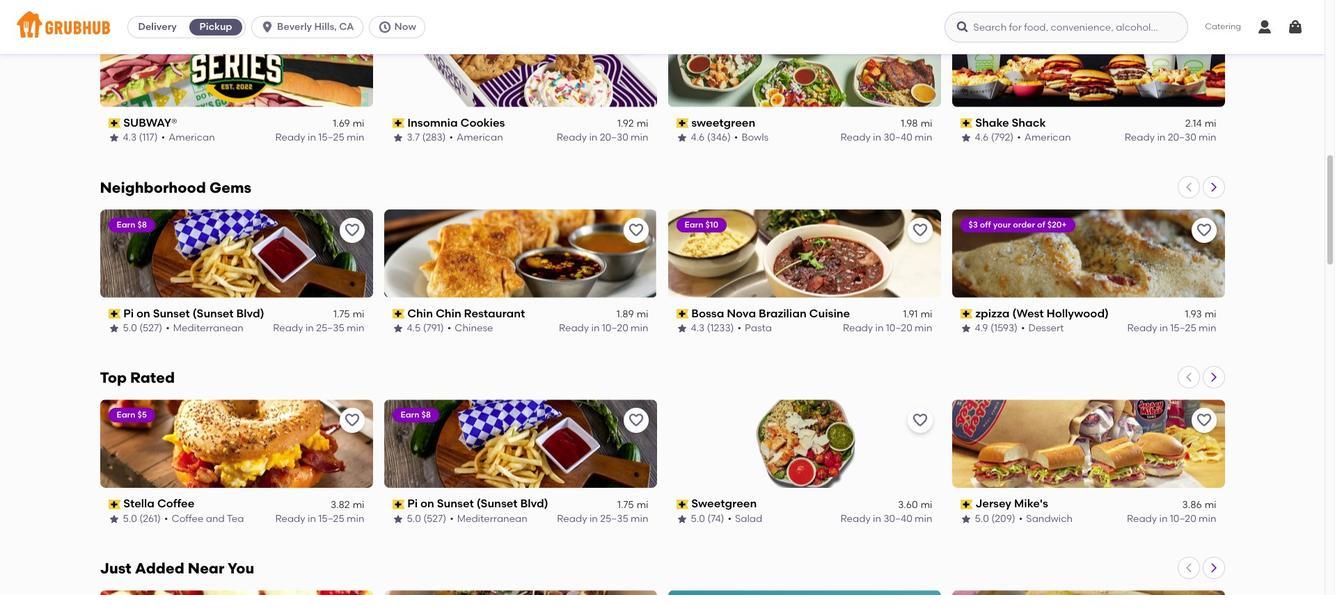 Task type: locate. For each thing, give the bounding box(es) containing it.
caret right icon image down 1.93 mi at the bottom
[[1209, 372, 1220, 383]]

save this restaurant image
[[344, 31, 360, 48], [628, 31, 645, 48], [1196, 31, 1213, 48], [912, 222, 929, 239], [1196, 222, 1213, 239], [344, 413, 360, 429], [628, 413, 645, 429]]

coffee left and
[[172, 513, 204, 525]]

4.6
[[691, 132, 705, 144], [975, 132, 989, 144]]

• american right (117)
[[161, 132, 215, 144]]

ready for sweetgreen logo in the top right of the page
[[841, 132, 871, 144]]

subscription pass image for jersey mike's logo
[[961, 500, 973, 510]]

• american down shack
[[1018, 132, 1071, 144]]

pi on sunset (sunset blvd)
[[123, 307, 264, 320], [408, 498, 549, 511]]

•
[[161, 132, 165, 144], [450, 132, 453, 144], [735, 132, 738, 144], [1018, 132, 1022, 144], [166, 323, 170, 334], [448, 323, 451, 334], [738, 323, 742, 334], [1022, 323, 1025, 334], [164, 513, 168, 525], [450, 513, 454, 525], [728, 513, 732, 525], [1019, 513, 1023, 525]]

0 horizontal spatial 1.75
[[334, 308, 350, 320]]

zpizza (west hollywood)
[[976, 307, 1109, 320]]

1 vertical spatial (527)
[[424, 513, 447, 525]]

0 vertical spatial 25–35
[[316, 323, 345, 334]]

caret right icon image down 3.86 mi
[[1209, 563, 1220, 574]]

mi for subscription pass image to the left of sweetgreen
[[921, 499, 933, 511]]

delivery button
[[128, 16, 187, 38]]

ready in 15–25 min down 1.69
[[275, 132, 365, 144]]

1 vertical spatial caret left icon image
[[1184, 372, 1195, 383]]

0 horizontal spatial pi on sunset (sunset blvd) logo image
[[100, 209, 373, 298]]

ready in 10–20 min down 1.91
[[843, 323, 933, 334]]

star icon image for chin subscription pass image
[[392, 323, 404, 334]]

sweetgreen logo image
[[668, 19, 941, 107]]

0 vertical spatial ready in 15–25 min
[[275, 132, 365, 144]]

coffee for stella
[[157, 498, 195, 511]]

min down 3.86 mi
[[1199, 513, 1217, 525]]

ready in 15–25 min
[[275, 132, 365, 144], [1128, 323, 1217, 334], [275, 513, 365, 525]]

$8 for subscription pass icon over top
[[137, 220, 147, 230]]

salad
[[735, 513, 763, 525]]

0 vertical spatial 5.0 (527)
[[123, 323, 162, 334]]

4.5 (791)
[[407, 323, 444, 334]]

american down cookies
[[457, 132, 503, 144]]

• for sweetgreen logo in the top right of the page subscription pass icon
[[735, 132, 738, 144]]

1 vertical spatial blvd)
[[521, 498, 549, 511]]

insomnia
[[408, 116, 458, 129]]

earn $8 for subscription pass icon over top
[[117, 220, 147, 230]]

(117)
[[139, 132, 158, 144]]

1 30–40 from the top
[[884, 132, 913, 144]]

1 horizontal spatial • american
[[450, 132, 503, 144]]

1.75 mi for subscription pass icon over top
[[334, 308, 365, 320]]

1 horizontal spatial 25–35
[[600, 513, 629, 525]]

1 horizontal spatial chin
[[436, 307, 462, 320]]

american down shack
[[1025, 132, 1071, 144]]

0 vertical spatial 15–25
[[318, 132, 345, 144]]

1 vertical spatial 4.3
[[691, 323, 705, 334]]

pi right 3.82 mi on the left of the page
[[408, 498, 418, 511]]

ready in 20–30 min down 1.92
[[557, 132, 649, 144]]

subscription pass image left the bossa
[[677, 309, 689, 319]]

subscription pass image left sweetgreen
[[677, 118, 689, 128]]

1 horizontal spatial 10–20
[[886, 323, 913, 334]]

mi for subscription pass icon associated with stella coffee logo
[[353, 499, 365, 511]]

american
[[169, 132, 215, 144], [457, 132, 503, 144], [1025, 132, 1071, 144]]

of
[[1038, 220, 1046, 230]]

mi for subscription pass icon corresponding to "insomnia cookies logo" on the top left of page
[[637, 118, 649, 130]]

ready in 10–20 min
[[559, 323, 649, 334], [843, 323, 933, 334], [1127, 513, 1217, 525]]

0 vertical spatial (sunset
[[193, 307, 234, 320]]

1 vertical spatial ready in 25–35 min
[[557, 513, 649, 525]]

min down 1.93 mi at the bottom
[[1199, 323, 1217, 334]]

5.0 (209)
[[975, 513, 1016, 525]]

min down 1.89 mi at the left bottom
[[631, 323, 649, 334]]

30–40
[[884, 132, 913, 144], [884, 513, 913, 525]]

• for subscription pass icon over top
[[166, 323, 170, 334]]

0 vertical spatial blvd)
[[236, 307, 264, 320]]

1 horizontal spatial pi on sunset (sunset blvd) logo image
[[384, 400, 657, 488]]

1 vertical spatial 15–25
[[1171, 323, 1197, 334]]

mi for subscription pass image corresponding to bossa
[[921, 308, 933, 320]]

0 horizontal spatial 20–30
[[600, 132, 629, 144]]

1 horizontal spatial $8
[[422, 410, 431, 420]]

15–25 down 1.69
[[318, 132, 345, 144]]

0 horizontal spatial 25–35
[[316, 323, 345, 334]]

on for subscription pass icon over top
[[137, 307, 150, 320]]

0 horizontal spatial sunset
[[153, 307, 190, 320]]

min down '2.14 mi'
[[1199, 132, 1217, 144]]

1 horizontal spatial ready in 20–30 min
[[1125, 132, 1217, 144]]

• for chin subscription pass image
[[448, 323, 451, 334]]

1 horizontal spatial • mediterranean
[[450, 513, 528, 525]]

10–20 down 1.91
[[886, 323, 913, 334]]

0 horizontal spatial 4.6
[[691, 132, 705, 144]]

1 vertical spatial mediterranean
[[457, 513, 528, 525]]

just added near you
[[100, 560, 254, 578]]

1.89
[[617, 308, 634, 320]]

1 american from the left
[[169, 132, 215, 144]]

1 vertical spatial coffee
[[172, 513, 204, 525]]

pi
[[123, 307, 134, 320], [408, 498, 418, 511]]

• mediterranean
[[166, 323, 244, 334], [450, 513, 528, 525]]

catering
[[1206, 22, 1242, 32]]

ready in 10–20 min for brazilian
[[843, 323, 933, 334]]

1.75
[[334, 308, 350, 320], [618, 499, 634, 511]]

1 vertical spatial 30–40
[[884, 513, 913, 525]]

1 horizontal spatial 4.6
[[975, 132, 989, 144]]

1.75 mi
[[334, 308, 365, 320], [618, 499, 649, 511]]

4.3 down the bossa
[[691, 323, 705, 334]]

mi for subscription pass icon right of 3.82 mi on the left of the page
[[637, 499, 649, 511]]

in for subscription pass icon right of 3.82 mi on the left of the page
[[590, 513, 598, 525]]

sunset for subscription pass icon over top
[[153, 307, 190, 320]]

1 horizontal spatial (sunset
[[477, 498, 518, 511]]

neighborhood
[[100, 179, 206, 196]]

stella coffee
[[123, 498, 195, 511]]

25–35 for subscription pass icon over top's pi on sunset (sunset blvd) logo
[[316, 323, 345, 334]]

save this restaurant image for chin chin restaurant
[[628, 222, 645, 239]]

ready in 25–35 min for subscription pass icon over top's pi on sunset (sunset blvd) logo
[[273, 323, 365, 334]]

• dessert
[[1022, 323, 1064, 334]]

coffee up (261)
[[157, 498, 195, 511]]

1 horizontal spatial (527)
[[424, 513, 447, 525]]

2 chin from the left
[[436, 307, 462, 320]]

bossa nova brazilian cuisine logo image
[[668, 209, 941, 298]]

2 horizontal spatial american
[[1025, 132, 1071, 144]]

1 vertical spatial earn $8
[[401, 410, 431, 420]]

0 vertical spatial mediterranean
[[173, 323, 244, 334]]

1 ready in 20–30 min from the left
[[557, 132, 649, 144]]

pasta
[[745, 323, 772, 334]]

5.0 for star icon associated with subscription pass icon over top
[[123, 323, 137, 334]]

1.98
[[901, 118, 918, 130]]

subscription pass image left sweetgreen
[[677, 500, 689, 510]]

1 horizontal spatial on
[[421, 498, 434, 511]]

save this restaurant image
[[344, 222, 360, 239], [628, 222, 645, 239], [912, 413, 929, 429], [1196, 413, 1213, 429]]

• for subscription pass image corresponding to bossa
[[738, 323, 742, 334]]

1 horizontal spatial 1.75
[[618, 499, 634, 511]]

2 ready in 20–30 min from the left
[[1125, 132, 1217, 144]]

earn
[[117, 220, 135, 230], [685, 220, 704, 230], [117, 410, 135, 420], [401, 410, 420, 420]]

0 horizontal spatial 4.3
[[123, 132, 137, 144]]

ready in 30–40 min for shake shack
[[841, 132, 933, 144]]

min down '1.98 mi' at the top
[[915, 132, 933, 144]]

2 • american from the left
[[450, 132, 503, 144]]

1.75 for subscription pass icon right of 3.82 mi on the left of the page
[[618, 499, 634, 511]]

american right (117)
[[169, 132, 215, 144]]

chin chin restaurant
[[408, 307, 525, 320]]

pi on sunset (sunset blvd) logo image
[[100, 209, 373, 298], [384, 400, 657, 488]]

5.0 (74)
[[691, 513, 725, 525]]

1 vertical spatial (sunset
[[477, 498, 518, 511]]

subscription pass image left jersey
[[961, 500, 973, 510]]

0 vertical spatial sunset
[[153, 307, 190, 320]]

10–20 down 3.86
[[1171, 513, 1197, 525]]

1 4.6 from the left
[[691, 132, 705, 144]]

• for subscription pass icon right of 3.82 mi on the left of the page
[[450, 513, 454, 525]]

• american
[[161, 132, 215, 144], [450, 132, 503, 144], [1018, 132, 1071, 144]]

1 horizontal spatial ready in 10–20 min
[[843, 323, 933, 334]]

subscription pass image
[[108, 118, 121, 128], [392, 118, 405, 128], [677, 118, 689, 128], [961, 118, 973, 128], [108, 309, 121, 319], [108, 500, 121, 510], [392, 500, 405, 510], [961, 500, 973, 510]]

1 vertical spatial caret right icon image
[[1209, 372, 1220, 383]]

bossa
[[692, 307, 724, 320]]

in for zpizza subscription pass image
[[1160, 323, 1169, 334]]

min down 1.91 mi
[[915, 323, 933, 334]]

0 vertical spatial pi on sunset (sunset blvd) logo image
[[100, 209, 373, 298]]

4.6 down shake
[[975, 132, 989, 144]]

1 vertical spatial • mediterranean
[[450, 513, 528, 525]]

on
[[137, 307, 150, 320], [421, 498, 434, 511]]

30–40 down 3.60
[[884, 513, 913, 525]]

5.0 (527) for star icon associated with subscription pass icon over top
[[123, 323, 162, 334]]

1 ready in 30–40 min from the top
[[841, 132, 933, 144]]

1.91 mi
[[904, 308, 933, 320]]

caret left icon image
[[1184, 181, 1195, 193], [1184, 372, 1195, 383], [1184, 563, 1195, 574]]

4.6 left (346) at the top
[[691, 132, 705, 144]]

2 vertical spatial 15–25
[[318, 513, 345, 525]]

pi up top rated
[[123, 307, 134, 320]]

0 vertical spatial pi on sunset (sunset blvd)
[[123, 307, 264, 320]]

ready for jersey mike's logo
[[1127, 513, 1158, 525]]

(209)
[[992, 513, 1016, 525]]

$3
[[969, 220, 978, 230]]

min for subscription pass icon right of 3.82 mi on the left of the page
[[631, 513, 649, 525]]

0 horizontal spatial pi on sunset (sunset blvd)
[[123, 307, 264, 320]]

min down 3.60 mi
[[915, 513, 933, 525]]

0 vertical spatial 1.75
[[334, 308, 350, 320]]

insomnia cookies logo image
[[384, 19, 657, 107]]

gems
[[210, 179, 251, 196]]

1 horizontal spatial ready in 25–35 min
[[557, 513, 649, 525]]

blvd) for subscription pass icon over top
[[236, 307, 264, 320]]

delivery
[[138, 21, 177, 33]]

earn for subscription pass image corresponding to bossa
[[685, 220, 704, 230]]

10–20 down 1.89
[[602, 323, 629, 334]]

1.89 mi
[[617, 308, 649, 320]]

ready in 15–25 min down 3.82
[[275, 513, 365, 525]]

0 horizontal spatial blvd)
[[236, 307, 264, 320]]

0 vertical spatial $8
[[137, 220, 147, 230]]

caret left icon image down 2.14
[[1184, 181, 1195, 193]]

star icon image for subscription pass icon related to jersey mike's logo
[[961, 514, 972, 525]]

• coffee and tea
[[164, 513, 244, 525]]

30–40 down 1.98
[[884, 132, 913, 144]]

blvd) for subscription pass icon right of 3.82 mi on the left of the page
[[521, 498, 549, 511]]

0 horizontal spatial on
[[137, 307, 150, 320]]

4.3 (117)
[[123, 132, 158, 144]]

2 4.6 from the left
[[975, 132, 989, 144]]

1 horizontal spatial pi
[[408, 498, 418, 511]]

ready in 10–20 min down 3.86
[[1127, 513, 1217, 525]]

2 caret left icon image from the top
[[1184, 372, 1195, 383]]

1 horizontal spatial 4.3
[[691, 323, 705, 334]]

0 horizontal spatial earn $8
[[117, 220, 147, 230]]

joe's pizza-sunset logo image
[[100, 591, 373, 595]]

min down the 1.92 mi
[[631, 132, 649, 144]]

1 horizontal spatial sunset
[[437, 498, 474, 511]]

20–30
[[600, 132, 629, 144], [1168, 132, 1197, 144]]

svg image
[[1257, 19, 1274, 36], [1288, 19, 1304, 36], [261, 20, 274, 34], [956, 20, 970, 34]]

0 vertical spatial • mediterranean
[[166, 323, 244, 334]]

0 horizontal spatial 10–20
[[602, 323, 629, 334]]

15–25 down 3.82
[[318, 513, 345, 525]]

0 vertical spatial pi
[[123, 307, 134, 320]]

subscription pass image left chin chin restaurant
[[392, 309, 405, 319]]

chin up (791)
[[436, 307, 462, 320]]

min left '5.0 (74)'
[[631, 513, 649, 525]]

cookies
[[461, 116, 505, 129]]

2 american from the left
[[457, 132, 503, 144]]

0 horizontal spatial ready in 25–35 min
[[273, 323, 365, 334]]

1 horizontal spatial american
[[457, 132, 503, 144]]

subscription pass image for sweetgreen logo in the top right of the page
[[677, 118, 689, 128]]

chin
[[408, 307, 433, 320], [436, 307, 462, 320]]

ready for "insomnia cookies logo" on the top left of page
[[557, 132, 587, 144]]

1 vertical spatial ready in 30–40 min
[[841, 513, 933, 525]]

0 vertical spatial 30–40
[[884, 132, 913, 144]]

3 american from the left
[[1025, 132, 1071, 144]]

star icon image
[[108, 133, 119, 144], [392, 133, 404, 144], [677, 133, 688, 144], [961, 133, 972, 144], [108, 323, 119, 334], [392, 323, 404, 334], [677, 323, 688, 334], [961, 323, 972, 334], [108, 514, 119, 525], [392, 514, 404, 525], [677, 514, 688, 525], [961, 514, 972, 525]]

• mediterranean for subscription pass icon right of 3.82 mi on the left of the page
[[450, 513, 528, 525]]

1 horizontal spatial 20–30
[[1168, 132, 1197, 144]]

20–30 down 2.14
[[1168, 132, 1197, 144]]

caret right icon image for top rated
[[1209, 372, 1220, 383]]

0 vertical spatial (527)
[[139, 323, 162, 334]]

1 20–30 from the left
[[600, 132, 629, 144]]

earn $10
[[685, 220, 719, 230]]

mi for subway® logo subscription pass icon
[[353, 118, 365, 130]]

2 20–30 from the left
[[1168, 132, 1197, 144]]

ready for chin chin restaurant logo
[[559, 323, 589, 334]]

subscription pass image left zpizza
[[961, 309, 973, 319]]

star icon image for subway® logo subscription pass icon
[[108, 133, 119, 144]]

25–35 for pi on sunset (sunset blvd) logo corresponding to subscription pass icon right of 3.82 mi on the left of the page
[[600, 513, 629, 525]]

5.0 (527)
[[123, 323, 162, 334], [407, 513, 447, 525]]

sweetgreen  logo image
[[668, 400, 941, 488]]

0 horizontal spatial • mediterranean
[[166, 323, 244, 334]]

(sunset for subscription pass icon over top
[[193, 307, 234, 320]]

1 vertical spatial ready in 15–25 min
[[1128, 323, 1217, 334]]

1 vertical spatial 1.75 mi
[[618, 499, 649, 511]]

3 caret left icon image from the top
[[1184, 563, 1195, 574]]

ready for pi on sunset (sunset blvd) logo corresponding to subscription pass icon right of 3.82 mi on the left of the page
[[557, 513, 587, 525]]

ready in 10–20 min down 1.89
[[559, 323, 649, 334]]

in for subscription pass icon associated with stella coffee logo
[[308, 513, 316, 525]]

0 vertical spatial caret left icon image
[[1184, 181, 1195, 193]]

subscription pass image right 3.82 mi on the left of the page
[[392, 500, 405, 510]]

0 horizontal spatial 1.75 mi
[[334, 308, 365, 320]]

in for subway® logo subscription pass icon
[[308, 132, 316, 144]]

2 ready in 30–40 min from the top
[[841, 513, 933, 525]]

1 horizontal spatial earn $8
[[401, 410, 431, 420]]

1 vertical spatial 5.0 (527)
[[407, 513, 447, 525]]

0 horizontal spatial mediterranean
[[173, 323, 244, 334]]

2 horizontal spatial • american
[[1018, 132, 1071, 144]]

4.9 (1593)
[[975, 323, 1018, 334]]

3 caret right icon image from the top
[[1209, 563, 1220, 574]]

sunset for subscription pass icon right of 3.82 mi on the left of the page
[[437, 498, 474, 511]]

caret left icon image down the 1.93
[[1184, 372, 1195, 383]]

min left 4.5
[[347, 323, 365, 334]]

30–40 for shake shack
[[884, 132, 913, 144]]

nova
[[727, 307, 756, 320]]

25–35
[[316, 323, 345, 334], [600, 513, 629, 525]]

caret right icon image down '2.14 mi'
[[1209, 181, 1220, 193]]

2 caret right icon image from the top
[[1209, 372, 1220, 383]]

earn $5
[[117, 410, 147, 420]]

rated
[[130, 369, 175, 387]]

1.69
[[333, 118, 350, 130]]

0 vertical spatial on
[[137, 307, 150, 320]]

• for subscription pass image to the left of sweetgreen
[[728, 513, 732, 525]]

star icon image for subscription pass icon over top
[[108, 323, 119, 334]]

1 horizontal spatial mediterranean
[[457, 513, 528, 525]]

1 caret right icon image from the top
[[1209, 181, 1220, 193]]

subscription pass image left "subway®"
[[108, 118, 121, 128]]

min down 3.82 mi on the left of the page
[[347, 513, 365, 525]]

1 vertical spatial 1.75
[[618, 499, 634, 511]]

you
[[228, 560, 254, 578]]

1 horizontal spatial pi on sunset (sunset blvd)
[[408, 498, 549, 511]]

4.3 (1233)
[[691, 323, 734, 334]]

svg image inside beverly hills, ca button
[[261, 20, 274, 34]]

• american for shake shack
[[1018, 132, 1071, 144]]

1 vertical spatial $8
[[422, 410, 431, 420]]

20–30 down 1.92
[[600, 132, 629, 144]]

subscription pass image left the stella
[[108, 500, 121, 510]]

off
[[980, 220, 992, 230]]

10–20
[[602, 323, 629, 334], [886, 323, 913, 334], [1171, 513, 1197, 525]]

2 vertical spatial ready in 15–25 min
[[275, 513, 365, 525]]

jersey
[[976, 498, 1012, 511]]

1.75 for subscription pass icon over top
[[334, 308, 350, 320]]

2 vertical spatial caret left icon image
[[1184, 563, 1195, 574]]

star icon image for subscription pass icon right of 3.82 mi on the left of the page
[[392, 514, 404, 525]]

caret left icon image for neighborhood gems
[[1184, 181, 1195, 193]]

caret right icon image
[[1209, 181, 1220, 193], [1209, 372, 1220, 383], [1209, 563, 1220, 574]]

1 horizontal spatial blvd)
[[521, 498, 549, 511]]

2 vertical spatial caret right icon image
[[1209, 563, 1220, 574]]

1 horizontal spatial 5.0 (527)
[[407, 513, 447, 525]]

1 vertical spatial 25–35
[[600, 513, 629, 525]]

caret right icon image for just added near you
[[1209, 563, 1220, 574]]

ready in 15–25 min down the 1.93
[[1128, 323, 1217, 334]]

0 vertical spatial caret right icon image
[[1209, 181, 1220, 193]]

0 horizontal spatial pi
[[123, 307, 134, 320]]

ready in 30–40 min down 1.98
[[841, 132, 933, 144]]

1 vertical spatial on
[[421, 498, 434, 511]]

hills,
[[314, 21, 337, 33]]

5.0 (261)
[[123, 513, 161, 525]]

subscription pass image left shake
[[961, 118, 973, 128]]

0 vertical spatial ready in 25–35 min
[[273, 323, 365, 334]]

5.0 for star icon related to subscription pass icon associated with stella coffee logo
[[123, 513, 137, 525]]

3 • american from the left
[[1018, 132, 1071, 144]]

1 caret left icon image from the top
[[1184, 181, 1195, 193]]

0 vertical spatial ready in 30–40 min
[[841, 132, 933, 144]]

min for subway® logo subscription pass icon
[[347, 132, 365, 144]]

subscription pass image
[[392, 309, 405, 319], [677, 309, 689, 319], [961, 309, 973, 319], [677, 500, 689, 510]]

15–25 down the 1.93
[[1171, 323, 1197, 334]]

in for sweetgreen logo in the top right of the page subscription pass icon
[[873, 132, 882, 144]]

0 horizontal spatial 5.0 (527)
[[123, 323, 162, 334]]

mi
[[353, 118, 365, 130], [637, 118, 649, 130], [921, 118, 933, 130], [1205, 118, 1217, 130], [353, 308, 365, 320], [637, 308, 649, 320], [921, 308, 933, 320], [1205, 308, 1217, 320], [353, 499, 365, 511], [637, 499, 649, 511], [921, 499, 933, 511], [1205, 499, 1217, 511]]

4.3 left (117)
[[123, 132, 137, 144]]

0 horizontal spatial chin
[[408, 307, 433, 320]]

5.0
[[123, 323, 137, 334], [123, 513, 137, 525], [407, 513, 421, 525], [691, 513, 705, 525], [975, 513, 990, 525]]

4.3 for subway®
[[123, 132, 137, 144]]

4.6 for shake shack
[[975, 132, 989, 144]]

min for subscription pass image corresponding to bossa
[[915, 323, 933, 334]]

1 • american from the left
[[161, 132, 215, 144]]

1.69 mi
[[333, 118, 365, 130]]

in for subscription pass icon over top
[[306, 323, 314, 334]]

• american down cookies
[[450, 132, 503, 144]]

0 vertical spatial coffee
[[157, 498, 195, 511]]

subscription pass image left insomnia
[[392, 118, 405, 128]]

ready for zpizza (west hollywood) logo
[[1128, 323, 1158, 334]]

tail o' the pup logo image
[[952, 591, 1225, 595]]

• american for insomnia cookies
[[450, 132, 503, 144]]

0 vertical spatial 1.75 mi
[[334, 308, 365, 320]]

min down "1.69 mi"
[[347, 132, 365, 144]]

ready in 30–40 min down 3.60
[[841, 513, 933, 525]]

chin up 4.5 (791)
[[408, 307, 433, 320]]

caret left icon image down 3.86
[[1184, 563, 1195, 574]]

subway® logo image
[[100, 19, 373, 107]]

ready in 20–30 min down 2.14
[[1125, 132, 1217, 144]]

zpizza (west hollywood) logo image
[[952, 209, 1225, 298]]

0 horizontal spatial $8
[[137, 220, 147, 230]]

1 horizontal spatial 1.75 mi
[[618, 499, 649, 511]]

in
[[308, 132, 316, 144], [589, 132, 598, 144], [873, 132, 882, 144], [1158, 132, 1166, 144], [306, 323, 314, 334], [592, 323, 600, 334], [876, 323, 884, 334], [1160, 323, 1169, 334], [308, 513, 316, 525], [590, 513, 598, 525], [873, 513, 882, 525], [1160, 513, 1168, 525]]

save this restaurant image for jersey mike's
[[1196, 413, 1213, 429]]

mediterranean for subscription pass icon over top
[[173, 323, 244, 334]]

2 30–40 from the top
[[884, 513, 913, 525]]

now
[[395, 21, 416, 33]]

2 horizontal spatial 10–20
[[1171, 513, 1197, 525]]

1 vertical spatial pi on sunset (sunset blvd)
[[408, 498, 549, 511]]



Task type: describe. For each thing, give the bounding box(es) containing it.
min for subscription pass icon over top
[[347, 323, 365, 334]]

1.98 mi
[[901, 118, 933, 130]]

save this restaurant image for sweetgreen
[[912, 413, 929, 429]]

in for subscription pass icon corresponding to "insomnia cookies logo" on the top left of page
[[589, 132, 598, 144]]

mike's
[[1015, 498, 1049, 511]]

mi for sweetgreen logo in the top right of the page subscription pass icon
[[921, 118, 933, 130]]

earn for subscription pass icon associated with stella coffee logo
[[117, 410, 135, 420]]

zpizza
[[976, 307, 1010, 320]]

• bowls
[[735, 132, 769, 144]]

(792)
[[991, 132, 1014, 144]]

near
[[188, 560, 225, 578]]

stella
[[123, 498, 155, 511]]

5.0 for star icon corresponding to subscription pass icon related to jersey mike's logo
[[975, 513, 990, 525]]

star icon image for subscription pass icon associated with stella coffee logo
[[108, 514, 119, 525]]

the butcher's daughter logo image
[[384, 591, 657, 595]]

15–25 for subway®
[[318, 132, 345, 144]]

beverly hills, ca
[[277, 21, 354, 33]]

$3 off your order of $20+
[[969, 220, 1067, 230]]

min for the shake shack logo subscription pass icon
[[1199, 132, 1217, 144]]

30–40 for jersey mike's
[[884, 513, 913, 525]]

shake shack
[[976, 116, 1046, 129]]

sandwich
[[1027, 513, 1073, 525]]

1.92 mi
[[618, 118, 649, 130]]

1.75 mi for subscription pass icon right of 3.82 mi on the left of the page
[[618, 499, 649, 511]]

4.9
[[975, 323, 989, 334]]

pi for subscription pass icon over top
[[123, 307, 134, 320]]

ready for subway® logo
[[275, 132, 305, 144]]

4.5
[[407, 323, 421, 334]]

• for subscription pass icon associated with stella coffee logo
[[164, 513, 168, 525]]

mi for the shake shack logo subscription pass icon
[[1205, 118, 1217, 130]]

$8 for subscription pass icon right of 3.82 mi on the left of the page
[[422, 410, 431, 420]]

and
[[206, 513, 225, 525]]

3.82 mi
[[331, 499, 365, 511]]

american for insomnia cookies
[[457, 132, 503, 144]]

min for subscription pass image to the left of sweetgreen
[[915, 513, 933, 525]]

bowls
[[742, 132, 769, 144]]

star icon image for zpizza subscription pass image
[[961, 323, 972, 334]]

insomnia cookies
[[408, 116, 505, 129]]

catering button
[[1196, 11, 1251, 43]]

american for shake shack
[[1025, 132, 1071, 144]]

top rated
[[100, 369, 175, 387]]

beverly hills, ca button
[[251, 16, 369, 38]]

3.60
[[899, 499, 918, 511]]

bossa nova brazilian cuisine
[[692, 307, 850, 320]]

4.6 for sweetgreen
[[691, 132, 705, 144]]

subscription pass image for subway® logo
[[108, 118, 121, 128]]

star icon image for the shake shack logo subscription pass icon
[[961, 133, 972, 144]]

ready for bossa nova brazilian cuisine logo
[[843, 323, 873, 334]]

hollywood)
[[1047, 307, 1109, 320]]

sweetgreen
[[692, 498, 757, 511]]

Search for food, convenience, alcohol... search field
[[945, 12, 1189, 42]]

weho wine and spirits logo image
[[668, 591, 941, 595]]

min for subscription pass icon associated with stella coffee logo
[[347, 513, 365, 525]]

beverly
[[277, 21, 312, 33]]

added
[[135, 560, 184, 578]]

subway®
[[123, 116, 177, 129]]

3.86
[[1183, 499, 1202, 511]]

4.6 (792)
[[975, 132, 1014, 144]]

(346)
[[707, 132, 731, 144]]

chinese
[[455, 323, 493, 334]]

american for subway®
[[169, 132, 215, 144]]

0 horizontal spatial (527)
[[139, 323, 162, 334]]

min for subscription pass icon corresponding to "insomnia cookies logo" on the top left of page
[[631, 132, 649, 144]]

subscription pass image for stella coffee logo
[[108, 500, 121, 510]]

(261)
[[139, 513, 161, 525]]

in for chin subscription pass image
[[592, 323, 600, 334]]

pi for subscription pass icon right of 3.82 mi on the left of the page
[[408, 498, 418, 511]]

mi for chin subscription pass image
[[637, 308, 649, 320]]

in for subscription pass icon related to jersey mike's logo
[[1160, 513, 1168, 525]]

3.82
[[331, 499, 350, 511]]

20–30 for insomnia cookies
[[600, 132, 629, 144]]

1 chin from the left
[[408, 307, 433, 320]]

restaurant
[[464, 307, 525, 320]]

• pasta
[[738, 323, 772, 334]]

1.91
[[904, 308, 918, 320]]

on for subscription pass icon right of 3.82 mi on the left of the page
[[421, 498, 434, 511]]

in for the shake shack logo subscription pass icon
[[1158, 132, 1166, 144]]

• american for subway®
[[161, 132, 215, 144]]

subscription pass image for zpizza
[[961, 309, 973, 319]]

stella coffee logo image
[[100, 400, 373, 488]]

(74)
[[708, 513, 725, 525]]

subscription pass image for chin
[[392, 309, 405, 319]]

3.7 (283)
[[407, 132, 446, 144]]

star icon image for subscription pass icon corresponding to "insomnia cookies logo" on the top left of page
[[392, 133, 404, 144]]

subscription pass image up top
[[108, 309, 121, 319]]

shake shack logo image
[[952, 19, 1225, 107]]

ready for subscription pass icon over top's pi on sunset (sunset blvd) logo
[[273, 323, 303, 334]]

4.6 (346)
[[691, 132, 731, 144]]

• salad
[[728, 513, 763, 525]]

• sandwich
[[1019, 513, 1073, 525]]

mi for zpizza subscription pass image
[[1205, 308, 1217, 320]]

star icon image for subscription pass image to the left of sweetgreen
[[677, 514, 688, 525]]

(791)
[[423, 323, 444, 334]]

dessert
[[1029, 323, 1064, 334]]

brazilian
[[759, 307, 807, 320]]

2 horizontal spatial ready in 10–20 min
[[1127, 513, 1217, 525]]

10–20 for brazilian
[[886, 323, 913, 334]]

• for zpizza subscription pass image
[[1022, 323, 1025, 334]]

min for chin subscription pass image
[[631, 323, 649, 334]]

2.14 mi
[[1186, 118, 1217, 130]]

4.3 for bossa nova brazilian cuisine
[[691, 323, 705, 334]]

3.7
[[407, 132, 420, 144]]

1.92
[[618, 118, 634, 130]]

shake
[[976, 116, 1010, 129]]

neighborhood gems
[[100, 179, 251, 196]]

ready in 15–25 min for zpizza (west hollywood)
[[1128, 323, 1217, 334]]

ready in 30–40 min for jersey mike's
[[841, 513, 933, 525]]

ready for the shake shack logo
[[1125, 132, 1155, 144]]

ready in 20–30 min for shake shack
[[1125, 132, 1217, 144]]

coffee for •
[[172, 513, 204, 525]]

subscription pass image for "insomnia cookies logo" on the top left of page
[[392, 118, 405, 128]]

10–20 for restaurant
[[602, 323, 629, 334]]

mediterranean for subscription pass icon right of 3.82 mi on the left of the page
[[457, 513, 528, 525]]

chin chin restaurant logo image
[[384, 209, 657, 298]]

main navigation navigation
[[0, 0, 1325, 54]]

min for sweetgreen logo in the top right of the page subscription pass icon
[[915, 132, 933, 144]]

earn for subscription pass icon right of 3.82 mi on the left of the page
[[401, 410, 420, 420]]

subscription pass image for bossa
[[677, 309, 689, 319]]

• for subway® logo subscription pass icon
[[161, 132, 165, 144]]

just
[[100, 560, 131, 578]]

• for subscription pass icon corresponding to "insomnia cookies logo" on the top left of page
[[450, 132, 453, 144]]

1.93 mi
[[1186, 308, 1217, 320]]

5.0 for star icon associated with subscription pass icon right of 3.82 mi on the left of the page
[[407, 513, 421, 525]]

ready in 10–20 min for restaurant
[[559, 323, 649, 334]]

star icon image for sweetgreen logo in the top right of the page subscription pass icon
[[677, 133, 688, 144]]

ca
[[339, 21, 354, 33]]

1.93
[[1186, 308, 1202, 320]]

5.0 for subscription pass image to the left of sweetgreen's star icon
[[691, 513, 705, 525]]

ready in 25–35 min for pi on sunset (sunset blvd) logo corresponding to subscription pass icon right of 3.82 mi on the left of the page
[[557, 513, 649, 525]]

order
[[1013, 220, 1036, 230]]

earn $8 for subscription pass icon right of 3.82 mi on the left of the page
[[401, 410, 431, 420]]

$20+
[[1048, 220, 1067, 230]]

tea
[[227, 513, 244, 525]]

$5
[[137, 410, 147, 420]]

(west
[[1013, 307, 1044, 320]]

min for subscription pass icon related to jersey mike's logo
[[1199, 513, 1217, 525]]

3.60 mi
[[899, 499, 933, 511]]

jersey mike's logo image
[[952, 400, 1225, 488]]

sweetgreen
[[692, 116, 756, 129]]

3.86 mi
[[1183, 499, 1217, 511]]

svg image
[[378, 20, 392, 34]]

• for subscription pass icon related to jersey mike's logo
[[1019, 513, 1023, 525]]

(1233)
[[707, 323, 734, 334]]

shack
[[1012, 116, 1046, 129]]

(1593)
[[991, 323, 1018, 334]]

2.14
[[1186, 118, 1202, 130]]

• mediterranean for subscription pass icon over top
[[166, 323, 244, 334]]

5.0 (527) for star icon associated with subscription pass icon right of 3.82 mi on the left of the page
[[407, 513, 447, 525]]



Task type: vqa. For each thing, say whether or not it's contained in the screenshot.


